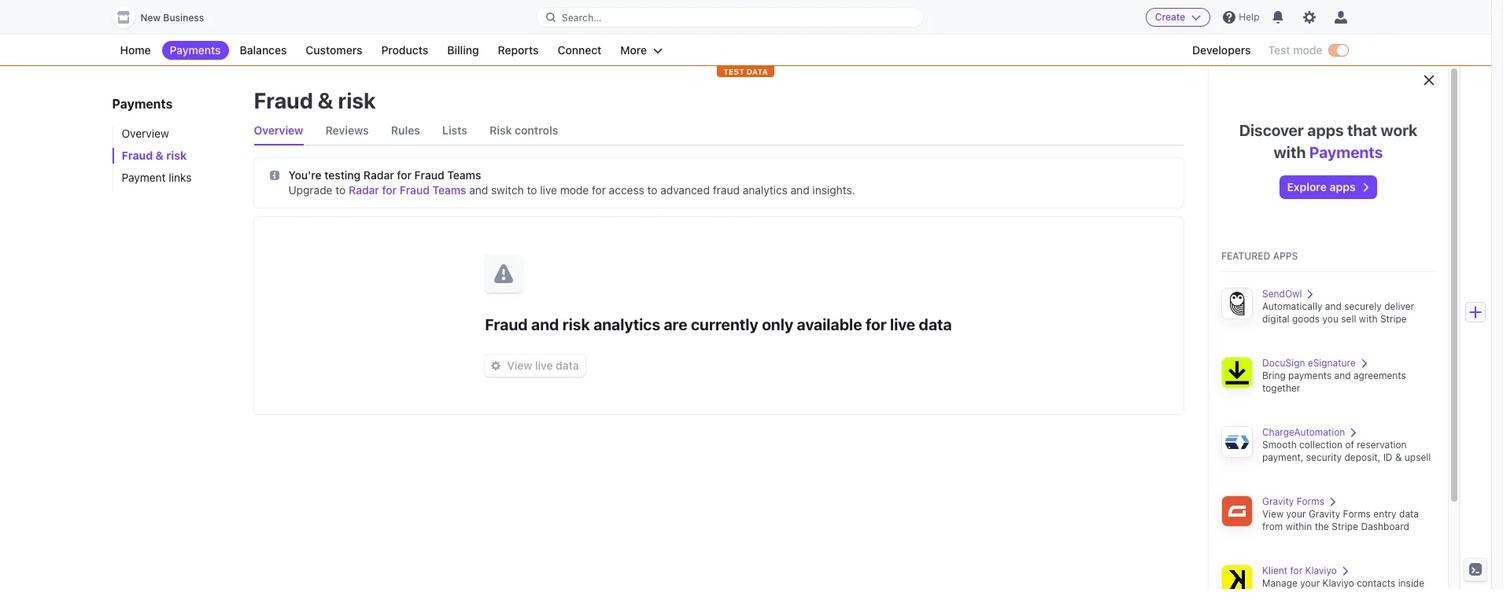 Task type: describe. For each thing, give the bounding box(es) containing it.
mode inside you're testing radar for fraud teams upgrade to radar for fraud teams and switch to live mode for access to advanced fraud analytics and insights.
[[560, 183, 589, 197]]

risk controls link
[[490, 116, 558, 145]]

lists
[[442, 124, 468, 137]]

home link
[[112, 41, 159, 60]]

with inside automatically and securely deliver digital goods you sell with stripe
[[1359, 313, 1378, 325]]

help button
[[1217, 5, 1266, 30]]

test
[[1268, 43, 1291, 57]]

and left "insights."
[[791, 183, 810, 197]]

rules
[[391, 124, 420, 137]]

agreements
[[1354, 370, 1406, 382]]

gravity forms image
[[1222, 496, 1253, 527]]

connect
[[558, 43, 602, 57]]

goods
[[1292, 313, 1320, 325]]

links
[[169, 171, 192, 184]]

new
[[141, 12, 161, 24]]

2 to from the left
[[527, 183, 537, 197]]

payment links
[[122, 171, 192, 184]]

and inside automatically and securely deliver digital goods you sell with stripe
[[1325, 301, 1342, 312]]

upsell
[[1405, 452, 1431, 464]]

upgrade
[[288, 183, 333, 197]]

switch
[[491, 183, 524, 197]]

risk
[[490, 124, 512, 137]]

home
[[120, 43, 151, 57]]

new business
[[141, 12, 204, 24]]

test
[[723, 67, 744, 76]]

products link
[[373, 41, 436, 60]]

deposit,
[[1345, 452, 1381, 464]]

securely
[[1345, 301, 1382, 312]]

balances link
[[232, 41, 295, 60]]

0 horizontal spatial risk
[[166, 149, 187, 162]]

klient for klaviyo image
[[1222, 565, 1253, 590]]

0 vertical spatial fraud & risk
[[254, 87, 376, 113]]

view live data
[[507, 359, 579, 372]]

discover apps that work with
[[1239, 121, 1418, 161]]

live inside you're testing radar for fraud teams upgrade to radar for fraud teams and switch to live mode for access to advanced fraud analytics and insights.
[[540, 183, 557, 197]]

klient for klaviyo link
[[1222, 565, 1436, 590]]

explore apps link
[[1281, 176, 1376, 198]]

1 horizontal spatial risk
[[338, 87, 376, 113]]

products
[[381, 43, 428, 57]]

dashboard
[[1361, 521, 1410, 533]]

0 vertical spatial radar
[[364, 168, 394, 182]]

lists link
[[442, 116, 468, 145]]

docusign esignature
[[1263, 357, 1356, 369]]

available
[[797, 316, 862, 334]]

business
[[163, 12, 204, 24]]

reservation
[[1357, 439, 1407, 451]]

1 vertical spatial live
[[890, 316, 916, 334]]

create button
[[1146, 8, 1211, 27]]

reports link
[[490, 41, 547, 60]]

smooth
[[1263, 439, 1297, 451]]

developers
[[1193, 43, 1251, 57]]

gravity inside view your gravity forms entry data from within the stripe dashboard
[[1309, 508, 1341, 520]]

create
[[1155, 11, 1186, 23]]

fraud up 'radar for fraud teams' link
[[415, 168, 445, 182]]

are
[[664, 316, 688, 334]]

0 horizontal spatial fraud & risk
[[122, 149, 187, 162]]

overview for payments
[[122, 127, 169, 140]]

featured apps
[[1222, 250, 1298, 262]]

payment,
[[1263, 452, 1304, 464]]

0 vertical spatial gravity
[[1263, 496, 1294, 508]]

test data
[[723, 67, 768, 76]]

fraud & risk link
[[112, 148, 238, 164]]

from
[[1263, 521, 1283, 533]]

radar for fraud teams link
[[349, 183, 466, 197]]

that
[[1348, 121, 1378, 139]]

with inside the discover apps that work with
[[1274, 143, 1306, 161]]

tab list containing overview
[[254, 116, 1183, 146]]

overview link for fraud & risk
[[254, 116, 303, 145]]

fraud down rules link
[[400, 183, 430, 197]]

for down rules link
[[382, 183, 397, 197]]

reviews
[[325, 124, 369, 137]]

customers link
[[298, 41, 370, 60]]

advanced
[[661, 183, 710, 197]]

sendowl
[[1263, 288, 1302, 300]]

smooth collection of reservation payment, security deposit, id & upsell
[[1263, 439, 1431, 464]]

payments link
[[162, 41, 229, 60]]

billing link
[[439, 41, 487, 60]]

svg image
[[491, 361, 501, 371]]

the
[[1315, 521, 1329, 533]]

esignature
[[1308, 357, 1356, 369]]

1 horizontal spatial data
[[919, 316, 952, 334]]

discover
[[1239, 121, 1304, 139]]

more button
[[613, 41, 671, 60]]

0 vertical spatial mode
[[1293, 43, 1323, 57]]

for right the klient on the right bottom
[[1290, 565, 1303, 577]]

gravity forms
[[1263, 496, 1325, 508]]

currently
[[691, 316, 759, 334]]



Task type: vqa. For each thing, say whether or not it's contained in the screenshot.
deliver
yes



Task type: locate. For each thing, give the bounding box(es) containing it.
and inside bring payments and agreements together
[[1335, 370, 1351, 382]]

to
[[336, 183, 346, 197], [527, 183, 537, 197], [647, 183, 658, 197]]

bring
[[1263, 370, 1286, 382]]

sendowl image
[[1222, 288, 1253, 320]]

within
[[1286, 521, 1312, 533]]

payments down home link
[[112, 97, 173, 111]]

stripe right the 'the'
[[1332, 521, 1359, 533]]

overview for fraud & risk
[[254, 124, 303, 137]]

0 vertical spatial stripe
[[1381, 313, 1407, 325]]

1 vertical spatial risk
[[166, 149, 187, 162]]

analytics right fraud at the top of the page
[[743, 183, 788, 197]]

chargeautomation
[[1263, 427, 1345, 438]]

test mode
[[1268, 43, 1323, 57]]

for right available
[[866, 316, 887, 334]]

2 horizontal spatial &
[[1396, 452, 1402, 464]]

security
[[1306, 452, 1342, 464]]

0 horizontal spatial mode
[[560, 183, 589, 197]]

view your gravity forms entry data from within the stripe dashboard
[[1263, 508, 1419, 533]]

1 horizontal spatial fraud & risk
[[254, 87, 376, 113]]

and up "view live data"
[[531, 316, 559, 334]]

stripe inside automatically and securely deliver digital goods you sell with stripe
[[1381, 313, 1407, 325]]

1 vertical spatial fraud & risk
[[122, 149, 187, 162]]

and left switch
[[469, 183, 488, 197]]

0 horizontal spatial overview
[[122, 127, 169, 140]]

with down the discover
[[1274, 143, 1306, 161]]

1 vertical spatial &
[[156, 149, 164, 162]]

collection
[[1300, 439, 1343, 451]]

docusign
[[1263, 357, 1305, 369]]

1 vertical spatial with
[[1359, 313, 1378, 325]]

overview up svg image
[[254, 124, 303, 137]]

controls
[[515, 124, 558, 137]]

view right svg icon
[[507, 359, 532, 372]]

risk up "view live data"
[[563, 316, 590, 334]]

fraud and risk analytics are currently only available for live data
[[485, 316, 952, 334]]

risk up the links
[[166, 149, 187, 162]]

docusign esignature image
[[1222, 357, 1253, 389]]

you're
[[288, 168, 322, 182]]

stripe
[[1381, 313, 1407, 325], [1332, 521, 1359, 533]]

0 vertical spatial with
[[1274, 143, 1306, 161]]

0 vertical spatial payments
[[170, 43, 221, 57]]

payments
[[170, 43, 221, 57], [112, 97, 173, 111], [1310, 143, 1383, 161]]

apps for explore
[[1330, 180, 1356, 194]]

apps right explore
[[1330, 180, 1356, 194]]

fraud & risk up reviews
[[254, 87, 376, 113]]

you
[[1323, 313, 1339, 325]]

0 vertical spatial teams
[[447, 168, 481, 182]]

data inside button
[[556, 359, 579, 372]]

fraud down balances link
[[254, 87, 313, 113]]

view up from
[[1263, 508, 1284, 520]]

data
[[747, 67, 768, 76]]

view inside button
[[507, 359, 532, 372]]

live right svg icon
[[535, 359, 553, 372]]

sell
[[1341, 313, 1357, 325]]

mode right test
[[1293, 43, 1323, 57]]

explore
[[1287, 180, 1327, 194]]

your
[[1287, 508, 1306, 520]]

live right available
[[890, 316, 916, 334]]

2 vertical spatial &
[[1396, 452, 1402, 464]]

1 horizontal spatial view
[[1263, 508, 1284, 520]]

live inside view live data button
[[535, 359, 553, 372]]

risk up reviews
[[338, 87, 376, 113]]

billing
[[447, 43, 479, 57]]

2 vertical spatial payments
[[1310, 143, 1383, 161]]

teams down 'lists' link at the top left of the page
[[447, 168, 481, 182]]

2 vertical spatial live
[[535, 359, 553, 372]]

2 horizontal spatial risk
[[563, 316, 590, 334]]

for up 'radar for fraud teams' link
[[397, 168, 412, 182]]

only
[[762, 316, 794, 334]]

0 horizontal spatial overview link
[[112, 126, 238, 142]]

forms left the entry
[[1343, 508, 1371, 520]]

more
[[621, 43, 647, 57]]

1 vertical spatial view
[[1263, 508, 1284, 520]]

view for view live data
[[507, 359, 532, 372]]

fraud
[[713, 183, 740, 197]]

forms
[[1297, 496, 1325, 508], [1343, 508, 1371, 520]]

gravity up your
[[1263, 496, 1294, 508]]

0 horizontal spatial forms
[[1297, 496, 1325, 508]]

&
[[318, 87, 334, 113], [156, 149, 164, 162], [1396, 452, 1402, 464]]

0 horizontal spatial &
[[156, 149, 164, 162]]

0 vertical spatial view
[[507, 359, 532, 372]]

view
[[507, 359, 532, 372], [1263, 508, 1284, 520]]

0 vertical spatial apps
[[1308, 121, 1344, 139]]

apps left that
[[1308, 121, 1344, 139]]

1 horizontal spatial to
[[527, 183, 537, 197]]

1 vertical spatial forms
[[1343, 508, 1371, 520]]

0 vertical spatial forms
[[1297, 496, 1325, 508]]

you're testing radar for fraud teams upgrade to radar for fraud teams and switch to live mode for access to advanced fraud analytics and insights.
[[288, 168, 855, 197]]

analytics
[[743, 183, 788, 197], [594, 316, 660, 334]]

svg image
[[270, 171, 279, 180]]

1 vertical spatial apps
[[1330, 180, 1356, 194]]

radar down testing
[[349, 183, 379, 197]]

klaviyo
[[1306, 565, 1337, 577]]

testing
[[325, 168, 361, 182]]

reviews link
[[325, 116, 369, 145]]

chargeautomation image
[[1222, 427, 1253, 458]]

apps inside explore apps link
[[1330, 180, 1356, 194]]

to right access on the left top of the page
[[647, 183, 658, 197]]

of
[[1346, 439, 1355, 451]]

overview up fraud & risk link on the top of the page
[[122, 127, 169, 140]]

apps
[[1308, 121, 1344, 139], [1330, 180, 1356, 194]]

stripe down deliver
[[1381, 313, 1407, 325]]

& up reviews
[[318, 87, 334, 113]]

teams left switch
[[433, 183, 466, 197]]

stripe inside view your gravity forms entry data from within the stripe dashboard
[[1332, 521, 1359, 533]]

1 horizontal spatial stripe
[[1381, 313, 1407, 325]]

with down securely
[[1359, 313, 1378, 325]]

risk controls
[[490, 124, 558, 137]]

0 vertical spatial data
[[919, 316, 952, 334]]

1 to from the left
[[336, 183, 346, 197]]

klient
[[1263, 565, 1288, 577]]

1 horizontal spatial gravity
[[1309, 508, 1341, 520]]

apps inside the discover apps that work with
[[1308, 121, 1344, 139]]

and
[[469, 183, 488, 197], [791, 183, 810, 197], [1325, 301, 1342, 312], [531, 316, 559, 334], [1335, 370, 1351, 382]]

0 horizontal spatial data
[[556, 359, 579, 372]]

1 horizontal spatial mode
[[1293, 43, 1323, 57]]

2 vertical spatial risk
[[563, 316, 590, 334]]

digital
[[1263, 313, 1290, 325]]

bring payments and agreements together
[[1263, 370, 1406, 394]]

0 horizontal spatial gravity
[[1263, 496, 1294, 508]]

and up you
[[1325, 301, 1342, 312]]

2 horizontal spatial data
[[1400, 508, 1419, 520]]

0 horizontal spatial analytics
[[594, 316, 660, 334]]

live right switch
[[540, 183, 557, 197]]

overview link up svg image
[[254, 116, 303, 145]]

0 horizontal spatial stripe
[[1332, 521, 1359, 533]]

1 horizontal spatial &
[[318, 87, 334, 113]]

analytics left are
[[594, 316, 660, 334]]

developers link
[[1185, 41, 1259, 60]]

together
[[1263, 383, 1301, 394]]

stripe for deliver
[[1381, 313, 1407, 325]]

fraud inside fraud & risk link
[[122, 149, 153, 162]]

customers
[[306, 43, 362, 57]]

1 horizontal spatial with
[[1359, 313, 1378, 325]]

data inside view your gravity forms entry data from within the stripe dashboard
[[1400, 508, 1419, 520]]

radar up 'radar for fraud teams' link
[[364, 168, 394, 182]]

risk
[[338, 87, 376, 113], [166, 149, 187, 162], [563, 316, 590, 334]]

automatically and securely deliver digital goods you sell with stripe
[[1263, 301, 1415, 325]]

analytics inside you're testing radar for fraud teams upgrade to radar for fraud teams and switch to live mode for access to advanced fraud analytics and insights.
[[743, 183, 788, 197]]

access
[[609, 183, 644, 197]]

apps
[[1273, 250, 1298, 262]]

1 vertical spatial mode
[[560, 183, 589, 197]]

view for view your gravity forms entry data from within the stripe dashboard
[[1263, 508, 1284, 520]]

view inside view your gravity forms entry data from within the stripe dashboard
[[1263, 508, 1284, 520]]

mode left access on the left top of the page
[[560, 183, 589, 197]]

work
[[1381, 121, 1418, 139]]

1 vertical spatial analytics
[[594, 316, 660, 334]]

for left access on the left top of the page
[[592, 183, 606, 197]]

featured
[[1222, 250, 1271, 262]]

0 horizontal spatial to
[[336, 183, 346, 197]]

fraud up svg icon
[[485, 316, 528, 334]]

stripe for forms
[[1332, 521, 1359, 533]]

automatically
[[1263, 301, 1323, 312]]

payments inside payments link
[[170, 43, 221, 57]]

to right switch
[[527, 183, 537, 197]]

deliver
[[1385, 301, 1415, 312]]

klient for klaviyo
[[1263, 565, 1337, 577]]

0 horizontal spatial with
[[1274, 143, 1306, 161]]

0 horizontal spatial view
[[507, 359, 532, 372]]

payments
[[1289, 370, 1332, 382]]

2 vertical spatial data
[[1400, 508, 1419, 520]]

1 horizontal spatial overview
[[254, 124, 303, 137]]

0 vertical spatial analytics
[[743, 183, 788, 197]]

0 vertical spatial &
[[318, 87, 334, 113]]

1 vertical spatial teams
[[433, 183, 466, 197]]

0 vertical spatial risk
[[338, 87, 376, 113]]

payments down that
[[1310, 143, 1383, 161]]

fraud & risk up the payment links
[[122, 149, 187, 162]]

entry
[[1374, 508, 1397, 520]]

fraud up the payment
[[122, 149, 153, 162]]

overview link for payments
[[112, 126, 238, 142]]

payment
[[122, 171, 166, 184]]

overview link up fraud & risk link on the top of the page
[[112, 126, 238, 142]]

1 vertical spatial data
[[556, 359, 579, 372]]

radar
[[364, 168, 394, 182], [349, 183, 379, 197]]

1 vertical spatial payments
[[112, 97, 173, 111]]

Search… text field
[[537, 7, 923, 27]]

search…
[[562, 11, 602, 23]]

to down testing
[[336, 183, 346, 197]]

live
[[540, 183, 557, 197], [890, 316, 916, 334], [535, 359, 553, 372]]

payment links link
[[112, 170, 238, 186]]

and down esignature
[[1335, 370, 1351, 382]]

overview inside 'link'
[[122, 127, 169, 140]]

1 horizontal spatial analytics
[[743, 183, 788, 197]]

1 horizontal spatial forms
[[1343, 508, 1371, 520]]

1 vertical spatial stripe
[[1332, 521, 1359, 533]]

fraud
[[254, 87, 313, 113], [122, 149, 153, 162], [415, 168, 445, 182], [400, 183, 430, 197], [485, 316, 528, 334]]

balances
[[240, 43, 287, 57]]

& up the payment links
[[156, 149, 164, 162]]

forms inside view your gravity forms entry data from within the stripe dashboard
[[1343, 508, 1371, 520]]

explore apps
[[1287, 180, 1356, 194]]

0 vertical spatial live
[[540, 183, 557, 197]]

& right id
[[1396, 452, 1402, 464]]

3 to from the left
[[647, 183, 658, 197]]

apps for discover
[[1308, 121, 1344, 139]]

gravity up the 'the'
[[1309, 508, 1341, 520]]

tab list
[[254, 116, 1183, 146]]

1 horizontal spatial overview link
[[254, 116, 303, 145]]

& inside 'smooth collection of reservation payment, security deposit, id & upsell'
[[1396, 452, 1402, 464]]

Search… search field
[[537, 7, 923, 27]]

forms up your
[[1297, 496, 1325, 508]]

rules link
[[391, 116, 420, 145]]

2 horizontal spatial to
[[647, 183, 658, 197]]

help
[[1239, 11, 1260, 23]]

view live data button
[[485, 355, 585, 377]]

1 vertical spatial radar
[[349, 183, 379, 197]]

1 vertical spatial gravity
[[1309, 508, 1341, 520]]

payments down business
[[170, 43, 221, 57]]

insights.
[[813, 183, 855, 197]]

overview
[[254, 124, 303, 137], [122, 127, 169, 140]]

overview inside tab list
[[254, 124, 303, 137]]



